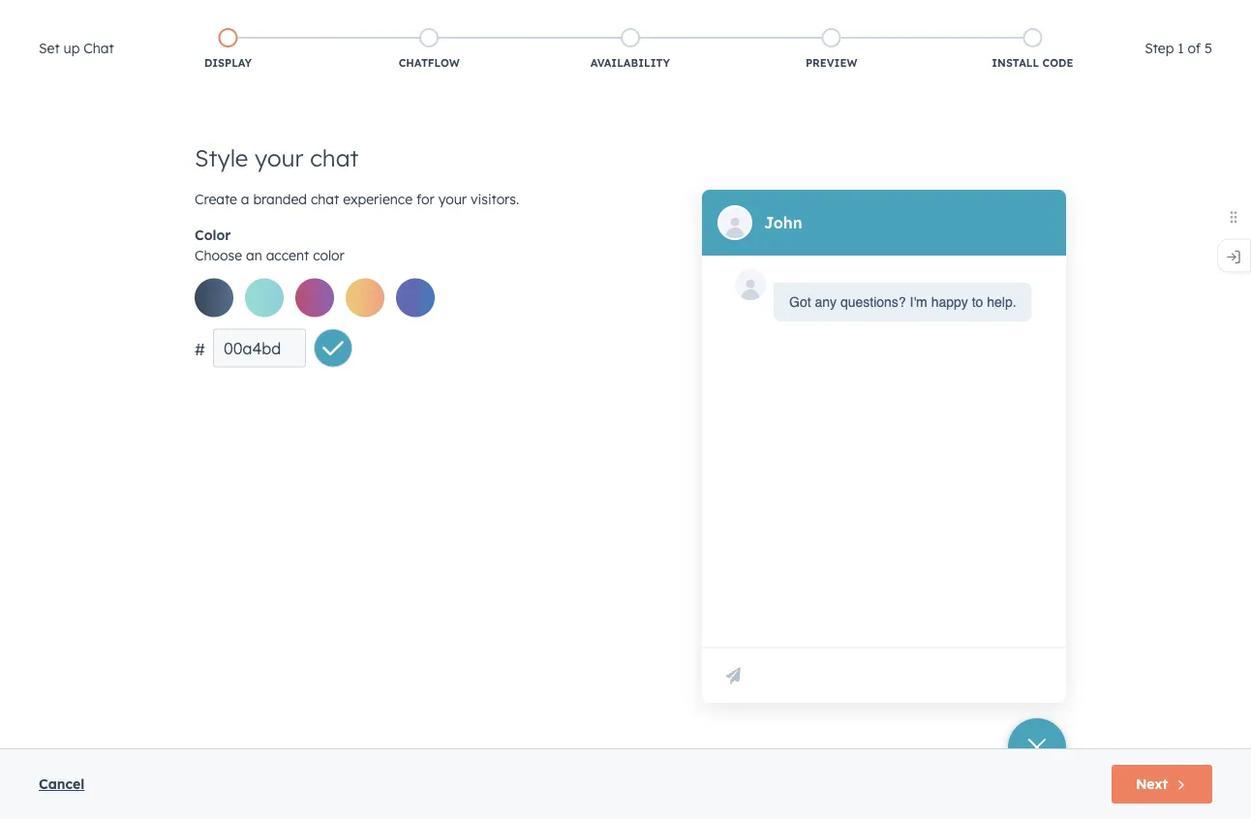 Task type: describe. For each thing, give the bounding box(es) containing it.
3 menu item from the left
[[959, 0, 1003, 31]]

list containing display
[[128, 24, 1134, 75]]

color
[[313, 247, 345, 264]]

4 menu item from the left
[[1003, 0, 1040, 31]]

search button
[[1202, 41, 1234, 74]]

experience
[[343, 191, 413, 208]]

code
[[1043, 56, 1074, 70]]

display
[[204, 56, 252, 70]]

#
[[195, 340, 205, 359]]

5
[[1205, 40, 1213, 57]]

chat
[[84, 40, 114, 57]]

availability list item
[[530, 24, 731, 75]]

john
[[765, 213, 803, 233]]

cancel
[[39, 776, 85, 793]]

display list item
[[128, 24, 329, 75]]

a
[[241, 191, 250, 208]]

install
[[992, 56, 1040, 70]]

step
[[1145, 40, 1175, 57]]

help.
[[988, 295, 1017, 310]]

for
[[417, 191, 435, 208]]

branded
[[253, 191, 307, 208]]

cancel button
[[39, 773, 85, 797]]

got any questions? i'm happy to help.
[[790, 295, 1017, 310]]

of
[[1189, 40, 1202, 57]]

questions?
[[841, 295, 907, 310]]

0 vertical spatial your
[[255, 143, 304, 172]]

upgrade link
[[817, 0, 916, 31]]

visitors.
[[471, 191, 520, 208]]

create
[[195, 191, 237, 208]]

set up chat
[[39, 40, 114, 57]]



Task type: vqa. For each thing, say whether or not it's contained in the screenshot.
tab list
no



Task type: locate. For each thing, give the bounding box(es) containing it.
chatflow list item
[[329, 24, 530, 75]]

0 vertical spatial chat
[[310, 143, 359, 172]]

preview list item
[[731, 24, 933, 75]]

choose
[[195, 247, 242, 264]]

style your chat
[[195, 143, 359, 172]]

chat right branded
[[311, 191, 339, 208]]

1 vertical spatial your
[[439, 191, 467, 208]]

upgrade image
[[829, 9, 846, 26]]

color
[[195, 227, 231, 244]]

install code
[[992, 56, 1074, 70]]

style
[[195, 143, 248, 172]]

set
[[39, 40, 60, 57]]

0 horizontal spatial your
[[255, 143, 304, 172]]

chat
[[310, 143, 359, 172], [311, 191, 339, 208]]

5 menu item from the left
[[1040, 0, 1068, 31]]

chatflow
[[399, 56, 460, 70]]

create a branded chat experience for your visitors.
[[195, 191, 520, 208]]

1 vertical spatial chat
[[311, 191, 339, 208]]

availability
[[591, 56, 671, 70]]

i'm
[[910, 295, 928, 310]]

to
[[973, 295, 984, 310]]

step 1 of 5
[[1145, 40, 1213, 57]]

menu item
[[918, 0, 922, 31], [922, 0, 959, 31], [959, 0, 1003, 31], [1003, 0, 1040, 31], [1040, 0, 1068, 31]]

list
[[128, 24, 1134, 75]]

None text field
[[213, 329, 306, 368]]

Search HubSpot search field
[[980, 41, 1217, 74]]

1
[[1179, 40, 1185, 57]]

1 chat from the top
[[310, 143, 359, 172]]

an
[[246, 247, 262, 264]]

got
[[790, 295, 812, 310]]

set up chat heading
[[39, 37, 114, 60]]

your
[[255, 143, 304, 172], [439, 191, 467, 208]]

1 menu item from the left
[[918, 0, 922, 31]]

search image
[[1211, 50, 1225, 64]]

color choose an accent color
[[195, 227, 345, 264]]

preview
[[806, 56, 858, 70]]

2 menu item from the left
[[922, 0, 959, 31]]

menu
[[815, 0, 1229, 31]]

chat up create a branded chat experience for your visitors.
[[310, 143, 359, 172]]

any
[[815, 295, 837, 310]]

up
[[63, 40, 80, 57]]

next button
[[1113, 765, 1213, 804]]

your right for
[[439, 191, 467, 208]]

2 chat from the top
[[311, 191, 339, 208]]

happy
[[932, 295, 969, 310]]

your up branded
[[255, 143, 304, 172]]

1 horizontal spatial your
[[439, 191, 467, 208]]

accent
[[266, 247, 309, 264]]

next
[[1137, 776, 1169, 793]]

install code list item
[[933, 24, 1134, 75]]

agent says: got any questions? i'm happy to help. element
[[790, 291, 1017, 314]]



